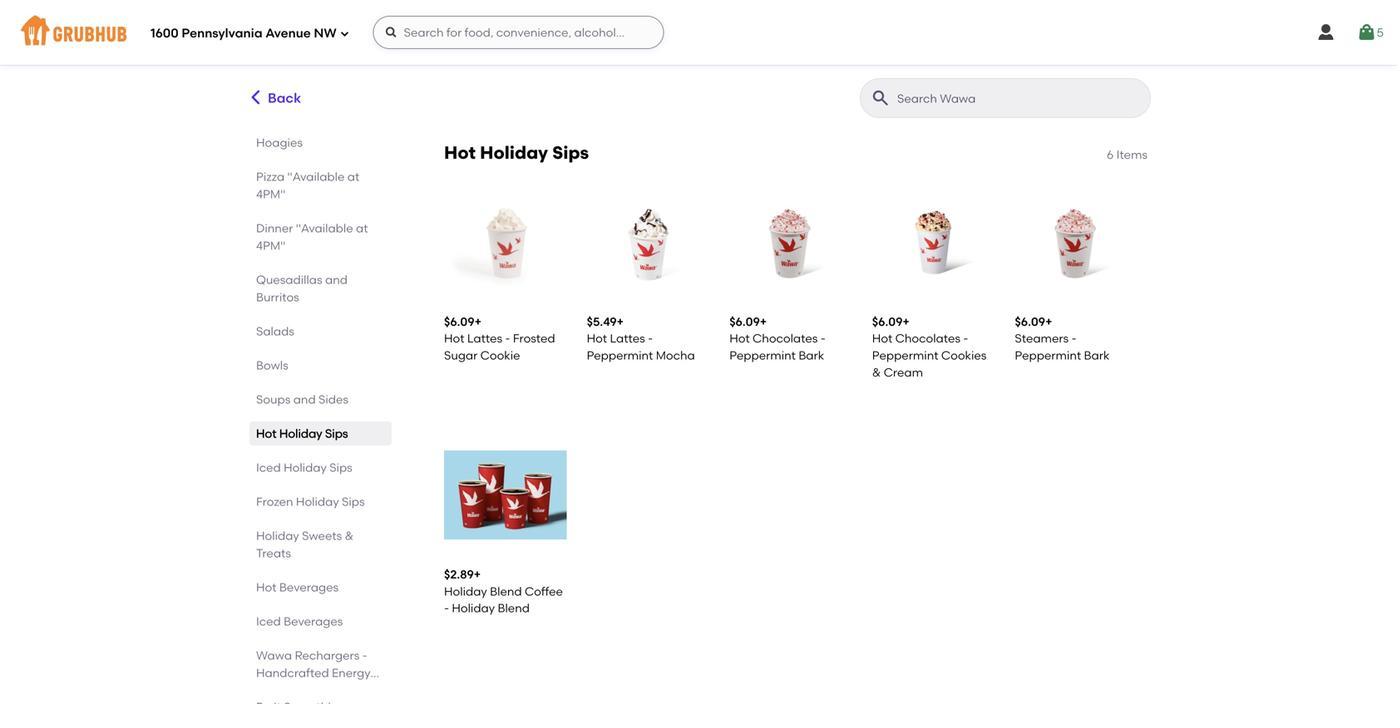 Task type: describe. For each thing, give the bounding box(es) containing it.
hot inside hot beverages tab
[[256, 581, 277, 595]]

frozen holiday sips
[[256, 495, 365, 509]]

frozen holiday sips tab
[[256, 493, 385, 511]]

& inside the $6.09 + hot chocolates - peppermint cookies & cream
[[873, 365, 881, 380]]

1 horizontal spatial svg image
[[385, 26, 398, 39]]

soups
[[256, 393, 291, 407]]

burritos
[[256, 290, 299, 304]]

dinner "available at 4pm" tab
[[256, 220, 385, 255]]

holiday sweets & treats tab
[[256, 527, 385, 562]]

chocolates for bark
[[753, 332, 818, 346]]

+ for $6.09 + hot chocolates - peppermint cookies & cream
[[903, 315, 910, 329]]

sips for iced holiday sips tab
[[330, 461, 353, 475]]

rechargers
[[295, 649, 360, 663]]

lattes for $5.49
[[610, 332, 645, 346]]

hot inside $5.49 + hot lattes - peppermint mocha
[[587, 332, 607, 346]]

bowls
[[256, 359, 288, 373]]

energy
[[332, 666, 371, 681]]

- inside the $6.09 + hot chocolates - peppermint cookies & cream
[[964, 332, 969, 346]]

hot chocolates - peppermint bark image
[[730, 181, 853, 304]]

and for soups
[[293, 393, 316, 407]]

frozen
[[256, 495, 293, 509]]

hoagies
[[256, 136, 303, 150]]

+ for $6.09 + hot chocolates - peppermint bark
[[760, 315, 767, 329]]

& inside holiday sweets & treats
[[345, 529, 354, 543]]

sweets
[[302, 529, 342, 543]]

svg image inside 5 button
[[1357, 22, 1377, 42]]

hot inside the $6.09 + hot chocolates - peppermint cookies & cream
[[873, 332, 893, 346]]

0 vertical spatial hot holiday sips
[[444, 142, 589, 163]]

6
[[1107, 148, 1114, 162]]

- inside wawa rechargers - handcrafted energy drinks (contains caffeine)
[[362, 649, 367, 663]]

hot inside the $6.09 + hot lattes - frosted sugar cookie
[[444, 332, 465, 346]]

steamers
[[1015, 332, 1069, 346]]

soups and sides
[[256, 393, 349, 407]]

"available for pizza
[[287, 170, 345, 184]]

beverages for iced beverages
[[284, 615, 343, 629]]

+ for $5.49 + hot lattes - peppermint mocha
[[617, 315, 624, 329]]

sips for hot holiday sips tab
[[325, 427, 348, 441]]

lattes for $6.09
[[467, 332, 503, 346]]

treats
[[256, 547, 291, 561]]

+ for $6.09 + steamers - peppermint bark
[[1046, 315, 1053, 329]]

iced holiday sips
[[256, 461, 353, 475]]

iced beverages
[[256, 615, 343, 629]]

soups and sides tab
[[256, 391, 385, 408]]

sips for frozen holiday sips tab
[[342, 495, 365, 509]]

$6.09 + hot chocolates - peppermint cookies & cream
[[873, 315, 987, 380]]

mocha
[[656, 349, 695, 363]]

steamers - peppermint bark image
[[1015, 181, 1138, 304]]

frosted
[[513, 332, 555, 346]]

iced beverages tab
[[256, 613, 385, 631]]

quesadillas
[[256, 273, 322, 287]]

$6.09 + steamers - peppermint bark
[[1015, 315, 1110, 363]]

4pm" for dinner "available at 4pm"
[[256, 239, 286, 253]]

$6.09 + hot lattes - frosted sugar cookie
[[444, 315, 555, 363]]

1 vertical spatial blend
[[498, 602, 530, 616]]

magnifying glass icon image
[[871, 88, 891, 108]]

$6.09 + hot chocolates - peppermint bark
[[730, 315, 826, 363]]

$6.09 for $6.09 + hot chocolates - peppermint bark
[[730, 315, 760, 329]]

+ for $2.89 + holiday blend coffee - holiday blend
[[474, 568, 481, 582]]

"available for dinner
[[296, 221, 353, 235]]

hot chocolates - peppermint cookies & cream image
[[873, 181, 995, 304]]

caffeine)
[[256, 701, 309, 705]]

peppermint for hot chocolates - peppermint cookies & cream
[[873, 349, 939, 363]]

chocolates for cookies
[[896, 332, 961, 346]]

holiday inside holiday sweets & treats
[[256, 529, 299, 543]]

drinks
[[256, 684, 291, 698]]

hot inside $6.09 + hot chocolates - peppermint bark
[[730, 332, 750, 346]]

- inside $2.89 + holiday blend coffee - holiday blend
[[444, 602, 449, 616]]

(contains
[[293, 684, 349, 698]]

back button
[[246, 78, 302, 118]]

$5.49 + hot lattes - peppermint mocha
[[587, 315, 695, 363]]

salads
[[256, 324, 294, 339]]

bark inside $6.09 + hot chocolates - peppermint bark
[[799, 349, 825, 363]]

hot holiday sips inside tab
[[256, 427, 348, 441]]



Task type: locate. For each thing, give the bounding box(es) containing it.
1 chocolates from the left
[[753, 332, 818, 346]]

1 vertical spatial and
[[293, 393, 316, 407]]

blend
[[490, 585, 522, 599], [498, 602, 530, 616]]

wawa rechargers - handcrafted energy drinks (contains caffeine)
[[256, 649, 371, 705]]

2 chocolates from the left
[[896, 332, 961, 346]]

pizza "available at 4pm" tab
[[256, 168, 385, 203]]

4pm"
[[256, 187, 286, 201], [256, 239, 286, 253]]

+ inside $2.89 + holiday blend coffee - holiday blend
[[474, 568, 481, 582]]

$6.09 for $6.09 + hot chocolates - peppermint cookies & cream
[[873, 315, 903, 329]]

+ inside the $6.09 + steamers - peppermint bark
[[1046, 315, 1053, 329]]

hot beverages
[[256, 581, 339, 595]]

0 horizontal spatial svg image
[[1317, 22, 1337, 42]]

dinner "available at 4pm"
[[256, 221, 368, 253]]

$6.09 for $6.09 + hot lattes - frosted sugar cookie
[[444, 315, 475, 329]]

2 bark from the left
[[1084, 349, 1110, 363]]

$6.09 inside the $6.09 + hot chocolates - peppermint cookies & cream
[[873, 315, 903, 329]]

1 horizontal spatial chocolates
[[896, 332, 961, 346]]

1 vertical spatial &
[[345, 529, 354, 543]]

5
[[1377, 25, 1384, 39]]

chocolates inside $6.09 + hot chocolates - peppermint bark
[[753, 332, 818, 346]]

items
[[1117, 148, 1148, 162]]

1 horizontal spatial lattes
[[610, 332, 645, 346]]

at down the pizza "available at 4pm" tab
[[356, 221, 368, 235]]

0 vertical spatial "available
[[287, 170, 345, 184]]

iced for iced holiday sips
[[256, 461, 281, 475]]

& right sweets
[[345, 529, 354, 543]]

iced up wawa
[[256, 615, 281, 629]]

0 horizontal spatial lattes
[[467, 332, 503, 346]]

quesadillas and burritos tab
[[256, 271, 385, 306]]

1 svg image from the left
[[1317, 22, 1337, 42]]

4pm" down 'pizza'
[[256, 187, 286, 201]]

at inside pizza "available at 4pm"
[[348, 170, 360, 184]]

beverages
[[279, 581, 339, 595], [284, 615, 343, 629]]

chocolates
[[753, 332, 818, 346], [896, 332, 961, 346]]

holiday sweets & treats
[[256, 529, 354, 561]]

0 horizontal spatial svg image
[[340, 29, 350, 39]]

0 horizontal spatial and
[[293, 393, 316, 407]]

tab
[[256, 699, 385, 705]]

$6.09
[[444, 315, 475, 329], [730, 315, 760, 329], [873, 315, 903, 329], [1015, 315, 1046, 329]]

at for dinner "available at 4pm"
[[356, 221, 368, 235]]

$5.49
[[587, 315, 617, 329]]

nw
[[314, 26, 337, 41]]

1 4pm" from the top
[[256, 187, 286, 201]]

0 horizontal spatial hot holiday sips
[[256, 427, 348, 441]]

peppermint inside the $6.09 + hot chocolates - peppermint cookies & cream
[[873, 349, 939, 363]]

blend down coffee
[[498, 602, 530, 616]]

1 vertical spatial iced
[[256, 615, 281, 629]]

4 peppermint from the left
[[1015, 349, 1082, 363]]

+ inside $5.49 + hot lattes - peppermint mocha
[[617, 315, 624, 329]]

1 horizontal spatial hot holiday sips
[[444, 142, 589, 163]]

lattes inside the $6.09 + hot lattes - frosted sugar cookie
[[467, 332, 503, 346]]

$2.89 + holiday blend coffee - holiday blend
[[444, 568, 563, 616]]

2 iced from the top
[[256, 615, 281, 629]]

4pm" down dinner
[[256, 239, 286, 253]]

and left sides
[[293, 393, 316, 407]]

Search for food, convenience, alcohol... search field
[[373, 16, 664, 49]]

at for pizza "available at 4pm"
[[348, 170, 360, 184]]

hot holiday sips
[[444, 142, 589, 163], [256, 427, 348, 441]]

4pm" inside dinner "available at 4pm"
[[256, 239, 286, 253]]

sides
[[319, 393, 349, 407]]

svg image
[[1317, 22, 1337, 42], [1357, 22, 1377, 42]]

hoagies tab
[[256, 134, 385, 151]]

$6.09 for $6.09 + steamers - peppermint bark
[[1015, 315, 1046, 329]]

pizza
[[256, 170, 285, 184]]

1 vertical spatial 4pm"
[[256, 239, 286, 253]]

peppermint
[[587, 349, 653, 363], [730, 349, 796, 363], [873, 349, 939, 363], [1015, 349, 1082, 363]]

$6.09 inside $6.09 + hot chocolates - peppermint bark
[[730, 315, 760, 329]]

coffee
[[525, 585, 563, 599]]

0 vertical spatial blend
[[490, 585, 522, 599]]

1 horizontal spatial &
[[873, 365, 881, 380]]

hot beverages tab
[[256, 579, 385, 597]]

and inside quesadillas and burritos
[[325, 273, 348, 287]]

hot lattes - frosted sugar cookie image
[[444, 181, 567, 304]]

2 svg image from the left
[[1357, 22, 1377, 42]]

1 peppermint from the left
[[587, 349, 653, 363]]

dinner
[[256, 221, 293, 235]]

1 $6.09 from the left
[[444, 315, 475, 329]]

beverages up iced beverages
[[279, 581, 339, 595]]

iced for iced beverages
[[256, 615, 281, 629]]

holiday blend coffee - holiday blend image
[[444, 434, 567, 557]]

1600 pennsylvania avenue nw
[[151, 26, 337, 41]]

sugar
[[444, 349, 478, 363]]

1 horizontal spatial svg image
[[1357, 22, 1377, 42]]

lattes down $5.49
[[610, 332, 645, 346]]

quesadillas and burritos
[[256, 273, 348, 304]]

and down dinner "available at 4pm" tab
[[325, 273, 348, 287]]

"available down hoagies tab on the top left of the page
[[287, 170, 345, 184]]

- inside $5.49 + hot lattes - peppermint mocha
[[648, 332, 653, 346]]

blend left coffee
[[490, 585, 522, 599]]

bowls tab
[[256, 357, 385, 374]]

1 vertical spatial at
[[356, 221, 368, 235]]

iced up frozen
[[256, 461, 281, 475]]

chocolates inside the $6.09 + hot chocolates - peppermint cookies & cream
[[896, 332, 961, 346]]

1 lattes from the left
[[467, 332, 503, 346]]

1 horizontal spatial bark
[[1084, 349, 1110, 363]]

2 $6.09 from the left
[[730, 315, 760, 329]]

1 horizontal spatial and
[[325, 273, 348, 287]]

bark inside the $6.09 + steamers - peppermint bark
[[1084, 349, 1110, 363]]

and
[[325, 273, 348, 287], [293, 393, 316, 407]]

caret left icon image
[[247, 89, 265, 106]]

$2.89
[[444, 568, 474, 582]]

and for quesadillas
[[325, 273, 348, 287]]

avenue
[[266, 26, 311, 41]]

+ for $6.09 + hot lattes - frosted sugar cookie
[[475, 315, 482, 329]]

0 vertical spatial iced
[[256, 461, 281, 475]]

sips
[[552, 142, 589, 163], [325, 427, 348, 441], [330, 461, 353, 475], [342, 495, 365, 509]]

1600
[[151, 26, 179, 41]]

1 bark from the left
[[799, 349, 825, 363]]

- inside the $6.09 + steamers - peppermint bark
[[1072, 332, 1077, 346]]

salads tab
[[256, 323, 385, 340]]

"available inside pizza "available at 4pm"
[[287, 170, 345, 184]]

bark
[[799, 349, 825, 363], [1084, 349, 1110, 363]]

2 lattes from the left
[[610, 332, 645, 346]]

beverages for hot beverages
[[279, 581, 339, 595]]

hot inside hot holiday sips tab
[[256, 427, 277, 441]]

6 items
[[1107, 148, 1148, 162]]

iced holiday sips tab
[[256, 459, 385, 477]]

0 vertical spatial and
[[325, 273, 348, 287]]

peppermint for hot lattes - peppermint mocha
[[587, 349, 653, 363]]

pizza "available at 4pm"
[[256, 170, 360, 201]]

2 4pm" from the top
[[256, 239, 286, 253]]

at down hoagies tab on the top left of the page
[[348, 170, 360, 184]]

1 vertical spatial beverages
[[284, 615, 343, 629]]

"available
[[287, 170, 345, 184], [296, 221, 353, 235]]

2 peppermint from the left
[[730, 349, 796, 363]]

"available inside dinner "available at 4pm"
[[296, 221, 353, 235]]

0 vertical spatial at
[[348, 170, 360, 184]]

beverages down hot beverages tab
[[284, 615, 343, 629]]

4pm" for pizza "available at 4pm"
[[256, 187, 286, 201]]

cream
[[884, 365, 924, 380]]

3 $6.09 from the left
[[873, 315, 903, 329]]

5 button
[[1357, 17, 1384, 47]]

main navigation navigation
[[0, 0, 1398, 65]]

handcrafted
[[256, 666, 329, 681]]

&
[[873, 365, 881, 380], [345, 529, 354, 543]]

- inside $6.09 + hot chocolates - peppermint bark
[[821, 332, 826, 346]]

+ inside $6.09 + hot chocolates - peppermint bark
[[760, 315, 767, 329]]

-
[[505, 332, 510, 346], [648, 332, 653, 346], [821, 332, 826, 346], [964, 332, 969, 346], [1072, 332, 1077, 346], [444, 602, 449, 616], [362, 649, 367, 663]]

peppermint for hot chocolates - peppermint bark
[[730, 349, 796, 363]]

svg image
[[385, 26, 398, 39], [340, 29, 350, 39]]

peppermint inside $6.09 + hot chocolates - peppermint bark
[[730, 349, 796, 363]]

0 horizontal spatial bark
[[799, 349, 825, 363]]

peppermint inside the $6.09 + steamers - peppermint bark
[[1015, 349, 1082, 363]]

at
[[348, 170, 360, 184], [356, 221, 368, 235]]

3 peppermint from the left
[[873, 349, 939, 363]]

hot
[[444, 142, 476, 163], [444, 332, 465, 346], [587, 332, 607, 346], [730, 332, 750, 346], [873, 332, 893, 346], [256, 427, 277, 441], [256, 581, 277, 595]]

hot lattes - peppermint mocha image
[[587, 181, 710, 304]]

Search Wawa search field
[[896, 91, 1146, 106]]

lattes
[[467, 332, 503, 346], [610, 332, 645, 346]]

1 vertical spatial "available
[[296, 221, 353, 235]]

wawa
[[256, 649, 292, 663]]

0 horizontal spatial chocolates
[[753, 332, 818, 346]]

pennsylvania
[[182, 26, 263, 41]]

0 horizontal spatial &
[[345, 529, 354, 543]]

+ inside the $6.09 + hot lattes - frosted sugar cookie
[[475, 315, 482, 329]]

1 iced from the top
[[256, 461, 281, 475]]

4 $6.09 from the left
[[1015, 315, 1046, 329]]

at inside dinner "available at 4pm"
[[356, 221, 368, 235]]

lattes up cookie
[[467, 332, 503, 346]]

- inside the $6.09 + hot lattes - frosted sugar cookie
[[505, 332, 510, 346]]

iced
[[256, 461, 281, 475], [256, 615, 281, 629]]

back
[[268, 90, 301, 106]]

wawa rechargers - handcrafted energy drinks (contains caffeine) tab
[[256, 647, 385, 705]]

0 vertical spatial beverages
[[279, 581, 339, 595]]

+ inside the $6.09 + hot chocolates - peppermint cookies & cream
[[903, 315, 910, 329]]

cookie
[[481, 349, 520, 363]]

0 vertical spatial &
[[873, 365, 881, 380]]

"available down the pizza "available at 4pm" tab
[[296, 221, 353, 235]]

hot holiday sips tab
[[256, 425, 385, 443]]

holiday
[[480, 142, 548, 163], [279, 427, 322, 441], [284, 461, 327, 475], [296, 495, 339, 509], [256, 529, 299, 543], [444, 585, 487, 599], [452, 602, 495, 616]]

peppermint inside $5.49 + hot lattes - peppermint mocha
[[587, 349, 653, 363]]

lattes inside $5.49 + hot lattes - peppermint mocha
[[610, 332, 645, 346]]

1 vertical spatial hot holiday sips
[[256, 427, 348, 441]]

$6.09 inside the $6.09 + steamers - peppermint bark
[[1015, 315, 1046, 329]]

cookies
[[942, 349, 987, 363]]

$6.09 inside the $6.09 + hot lattes - frosted sugar cookie
[[444, 315, 475, 329]]

0 vertical spatial 4pm"
[[256, 187, 286, 201]]

& left the "cream"
[[873, 365, 881, 380]]

4pm" inside pizza "available at 4pm"
[[256, 187, 286, 201]]

+
[[475, 315, 482, 329], [617, 315, 624, 329], [760, 315, 767, 329], [903, 315, 910, 329], [1046, 315, 1053, 329], [474, 568, 481, 582]]



Task type: vqa. For each thing, say whether or not it's contained in the screenshot.
4pm" inside the Pizza "Available at 4PM"
yes



